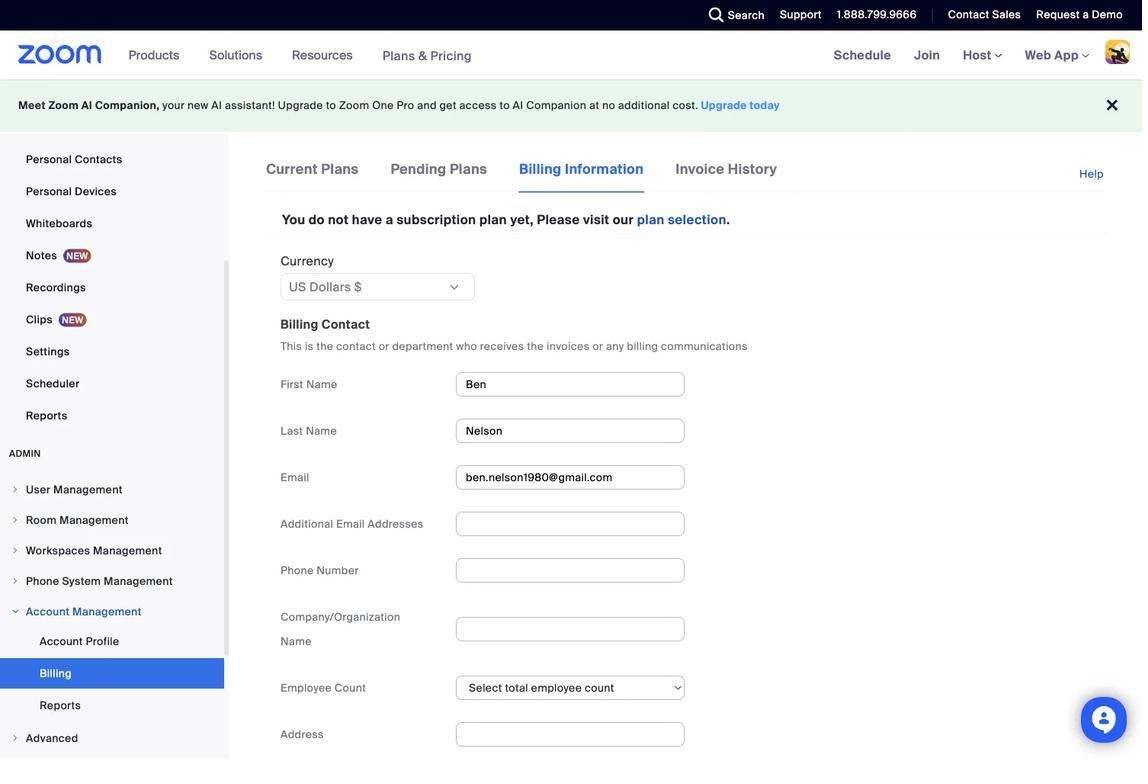 Task type: vqa. For each thing, say whether or not it's contained in the screenshot.
cell
no



Task type: locate. For each thing, give the bounding box(es) containing it.
0 horizontal spatial a
[[386, 212, 394, 228]]

right image left 'advanced'
[[11, 734, 20, 743]]

phone down meet
[[26, 120, 59, 134]]

name right last
[[306, 424, 337, 438]]

1 horizontal spatial the
[[527, 339, 544, 353]]

a left the 'demo'
[[1083, 8, 1089, 22]]

2 vertical spatial name
[[281, 634, 312, 648]]

plan left yet,
[[479, 212, 507, 228]]

1 right image from the top
[[11, 546, 20, 555]]

personal up the personal devices
[[26, 152, 72, 166]]

1 right image from the top
[[11, 485, 20, 494]]

0 vertical spatial name
[[306, 377, 338, 391]]

account for account profile
[[40, 634, 83, 648]]

account up account profile
[[26, 604, 70, 618]]

personal contacts
[[26, 152, 122, 166]]

billing inside account management menu
[[40, 666, 72, 680]]

2 horizontal spatial plans
[[450, 160, 487, 178]]

1 vertical spatial personal
[[26, 184, 72, 198]]

support link
[[769, 0, 826, 31], [780, 8, 822, 22]]

1 vertical spatial right image
[[11, 607, 20, 616]]

billing inside billing contact this is the contact or department who receives the invoices or any billing communications
[[281, 316, 319, 332]]

personal devices link
[[0, 176, 224, 207]]

management up profile
[[72, 604, 142, 618]]

help
[[1080, 167, 1104, 181]]

upgrade down product information navigation
[[278, 98, 323, 112]]

plans right current
[[321, 160, 359, 178]]

1 horizontal spatial plan
[[637, 212, 665, 228]]

or right contact
[[379, 339, 389, 353]]

name for company/organization name
[[281, 634, 312, 648]]

0 vertical spatial contact
[[948, 8, 990, 22]]

zoom left one
[[339, 98, 369, 112]]

show options image
[[448, 281, 461, 294]]

None text field
[[456, 465, 685, 490], [456, 512, 685, 536], [456, 722, 685, 747], [456, 465, 685, 490], [456, 512, 685, 536], [456, 722, 685, 747]]

phone inside personal menu menu
[[26, 120, 59, 134]]

access
[[460, 98, 497, 112]]

count
[[335, 681, 366, 695]]

2 to from the left
[[500, 98, 510, 112]]

right image inside room management menu item
[[11, 516, 20, 525]]

1 horizontal spatial billing
[[281, 316, 319, 332]]

web app button
[[1025, 47, 1090, 63]]

invoice history
[[676, 160, 777, 178]]

1 horizontal spatial zoom
[[339, 98, 369, 112]]

1 zoom from the left
[[48, 98, 79, 112]]

email down last
[[281, 470, 309, 484]]

1 vertical spatial contact
[[322, 316, 370, 332]]

recordings link
[[0, 272, 224, 303]]

2 reports link from the top
[[0, 690, 224, 721]]

name up employee
[[281, 634, 312, 648]]

search button
[[698, 0, 769, 31]]

1 horizontal spatial upgrade
[[701, 98, 747, 112]]

join link
[[903, 31, 952, 79]]

0 vertical spatial email
[[281, 470, 309, 484]]

0 horizontal spatial zoom
[[48, 98, 79, 112]]

1 the from the left
[[317, 339, 333, 353]]

right image
[[11, 485, 20, 494], [11, 516, 20, 525], [11, 577, 20, 586], [11, 734, 20, 743]]

1 vertical spatial account
[[40, 634, 83, 648]]

right image inside the user management menu item
[[11, 485, 20, 494]]

1 vertical spatial billing
[[281, 316, 319, 332]]

pending plans
[[391, 160, 487, 178]]

0 horizontal spatial to
[[326, 98, 336, 112]]

ai left companion,
[[81, 98, 92, 112]]

phone inside "menu item"
[[26, 574, 59, 588]]

user
[[26, 482, 51, 496]]

email
[[281, 470, 309, 484], [336, 517, 365, 531]]

management for account management
[[72, 604, 142, 618]]

plans & pricing link
[[383, 47, 472, 63], [383, 47, 472, 63]]

pending plans link
[[390, 159, 488, 191]]

right image
[[11, 546, 20, 555], [11, 607, 20, 616]]

billing
[[519, 160, 562, 178], [281, 316, 319, 332], [40, 666, 72, 680]]

0 horizontal spatial email
[[281, 470, 309, 484]]

right image inside phone system management "menu item"
[[11, 577, 20, 586]]

billing for information
[[519, 160, 562, 178]]

right image left room
[[11, 516, 20, 525]]

0 horizontal spatial plan
[[479, 212, 507, 228]]

personal inside personal contacts link
[[26, 152, 72, 166]]

upgrade right cost.
[[701, 98, 747, 112]]

account
[[26, 604, 70, 618], [40, 634, 83, 648]]

0 vertical spatial account
[[26, 604, 70, 618]]

management down room management menu item
[[93, 543, 162, 557]]

zoom logo image
[[18, 45, 102, 64]]

any
[[606, 339, 624, 353]]

right image for workspaces management
[[11, 546, 20, 555]]

right image left user
[[11, 485, 20, 494]]

0 horizontal spatial billing
[[40, 666, 72, 680]]

a
[[1083, 8, 1089, 22], [386, 212, 394, 228]]

management inside "menu item"
[[104, 574, 173, 588]]

management for room management
[[60, 513, 129, 527]]

management down workspaces management menu item
[[104, 574, 173, 588]]

2 vertical spatial billing
[[40, 666, 72, 680]]

assistant!
[[225, 98, 275, 112]]

contact left the sales
[[948, 8, 990, 22]]

account inside menu item
[[26, 604, 70, 618]]

workspaces
[[26, 543, 90, 557]]

1 vertical spatial name
[[306, 424, 337, 438]]

a right have
[[386, 212, 394, 228]]

name right the first
[[306, 377, 338, 391]]

zoom right meet
[[48, 98, 79, 112]]

plan selection link
[[637, 212, 727, 228]]

1 personal from the top
[[26, 152, 72, 166]]

or left any
[[593, 339, 603, 353]]

visit
[[583, 212, 610, 228]]

right image inside workspaces management menu item
[[11, 546, 20, 555]]

name inside company/organization name
[[281, 634, 312, 648]]

account down account management
[[40, 634, 83, 648]]

phone inside main content main content
[[281, 563, 314, 577]]

0 horizontal spatial or
[[379, 339, 389, 353]]

2 the from the left
[[527, 339, 544, 353]]

1 vertical spatial reports link
[[0, 690, 224, 721]]

management up workspaces management
[[60, 513, 129, 527]]

to right access
[[500, 98, 510, 112]]

reports link down scheduler link
[[0, 400, 224, 431]]

name
[[306, 377, 338, 391], [306, 424, 337, 438], [281, 634, 312, 648]]

0 vertical spatial right image
[[11, 546, 20, 555]]

personal inside personal devices link
[[26, 184, 72, 198]]

right image inside account management menu item
[[11, 607, 20, 616]]

solutions
[[209, 47, 262, 63]]

1 vertical spatial email
[[336, 517, 365, 531]]

0 vertical spatial personal
[[26, 152, 72, 166]]

account management menu
[[0, 626, 224, 722]]

0 horizontal spatial ai
[[81, 98, 92, 112]]

1 upgrade from the left
[[278, 98, 323, 112]]

right image left system
[[11, 577, 20, 586]]

plan
[[479, 212, 507, 228], [637, 212, 665, 228]]

3 right image from the top
[[11, 577, 20, 586]]

management for workspaces management
[[93, 543, 162, 557]]

email right additional
[[336, 517, 365, 531]]

us dollars $ button
[[289, 278, 448, 296]]

you
[[282, 212, 305, 228]]

plans right pending
[[450, 160, 487, 178]]

is
[[305, 339, 314, 353]]

first
[[281, 377, 304, 391]]

schedule link
[[823, 31, 903, 79]]

personal
[[26, 152, 72, 166], [26, 184, 72, 198]]

0 vertical spatial reports link
[[0, 400, 224, 431]]

2 personal from the top
[[26, 184, 72, 198]]

2 or from the left
[[593, 339, 603, 353]]

products
[[129, 47, 180, 63]]

system
[[62, 574, 101, 588]]

addresses
[[368, 517, 424, 531]]

ai left companion
[[513, 98, 524, 112]]

solutions button
[[209, 31, 269, 79]]

1 vertical spatial a
[[386, 212, 394, 228]]

yet,
[[510, 212, 534, 228]]

billing information
[[519, 160, 644, 178]]

right image left workspaces
[[11, 546, 20, 555]]

support
[[780, 8, 822, 22]]

billing
[[627, 339, 658, 353]]

2 right image from the top
[[11, 607, 20, 616]]

2 right image from the top
[[11, 516, 20, 525]]

the right the is
[[317, 339, 333, 353]]

reports link down billing link
[[0, 690, 224, 721]]

account inside menu
[[40, 634, 83, 648]]

contact up contact
[[322, 316, 370, 332]]

phone system management menu item
[[0, 567, 224, 596]]

employee
[[281, 681, 332, 695]]

dollars
[[310, 279, 351, 295]]

1 horizontal spatial ai
[[211, 98, 222, 112]]

invoices
[[547, 339, 590, 353]]

ai
[[81, 98, 92, 112], [211, 98, 222, 112], [513, 98, 524, 112]]

right image left account management
[[11, 607, 20, 616]]

personal up whiteboards
[[26, 184, 72, 198]]

0 horizontal spatial the
[[317, 339, 333, 353]]

ai right new
[[211, 98, 222, 112]]

reports down scheduler
[[26, 408, 67, 422]]

personal menu menu
[[0, 0, 224, 432]]

new
[[188, 98, 209, 112]]

have
[[352, 212, 383, 228]]

0 vertical spatial billing
[[519, 160, 562, 178]]

2 horizontal spatial billing
[[519, 160, 562, 178]]

0 horizontal spatial plans
[[321, 160, 359, 178]]

today
[[750, 98, 780, 112]]

the left invoices
[[527, 339, 544, 353]]

information
[[565, 160, 644, 178]]

1 horizontal spatial contact
[[948, 8, 990, 22]]

to down resources dropdown button
[[326, 98, 336, 112]]

management for user management
[[53, 482, 123, 496]]

zoom
[[48, 98, 79, 112], [339, 98, 369, 112]]

who
[[456, 339, 477, 353]]

1 horizontal spatial to
[[500, 98, 510, 112]]

profile
[[86, 634, 119, 648]]

meet zoom ai companion, footer
[[0, 79, 1142, 132]]

plans left &
[[383, 47, 415, 63]]

billing down account profile
[[40, 666, 72, 680]]

management
[[53, 482, 123, 496], [60, 513, 129, 527], [93, 543, 162, 557], [104, 574, 173, 588], [72, 604, 142, 618]]

2 zoom from the left
[[339, 98, 369, 112]]

name for first name
[[306, 377, 338, 391]]

to
[[326, 98, 336, 112], [500, 98, 510, 112]]

banner
[[0, 31, 1142, 80]]

request a demo link
[[1025, 0, 1142, 31], [1037, 8, 1123, 22]]

2 plan from the left
[[637, 212, 665, 228]]

billing contact this is the contact or department who receives the invoices or any billing communications
[[281, 316, 748, 353]]

1 vertical spatial reports
[[40, 698, 81, 712]]

plan right our at top right
[[637, 212, 665, 228]]

phone left the number
[[281, 563, 314, 577]]

1 horizontal spatial plans
[[383, 47, 415, 63]]

reports up 'advanced'
[[40, 698, 81, 712]]

0 horizontal spatial upgrade
[[278, 98, 323, 112]]

0 horizontal spatial contact
[[322, 316, 370, 332]]

0 vertical spatial a
[[1083, 8, 1089, 22]]

None text field
[[456, 372, 685, 396], [456, 419, 685, 443], [456, 558, 685, 583], [456, 617, 685, 641], [456, 372, 685, 396], [456, 419, 685, 443], [456, 558, 685, 583], [456, 617, 685, 641]]

4 right image from the top
[[11, 734, 20, 743]]

invoice history link
[[675, 159, 778, 191]]

1 horizontal spatial a
[[1083, 8, 1089, 22]]

1 ai from the left
[[81, 98, 92, 112]]

billing up please
[[519, 160, 562, 178]]

2 horizontal spatial ai
[[513, 98, 524, 112]]

us dollars $
[[289, 279, 362, 295]]

admin
[[9, 448, 41, 459]]

phone down workspaces
[[26, 574, 59, 588]]

0 vertical spatial reports
[[26, 408, 67, 422]]

1 plan from the left
[[479, 212, 507, 228]]

contacts
[[75, 152, 122, 166]]

address
[[281, 727, 324, 741]]

scheduler link
[[0, 368, 224, 399]]

one
[[372, 98, 394, 112]]

reports inside account management menu
[[40, 698, 81, 712]]

1 horizontal spatial or
[[593, 339, 603, 353]]

the
[[317, 339, 333, 353], [527, 339, 544, 353]]

billing up this
[[281, 316, 319, 332]]

management up room management
[[53, 482, 123, 496]]

additional
[[281, 517, 333, 531]]



Task type: describe. For each thing, give the bounding box(es) containing it.
this
[[281, 339, 302, 353]]

reports inside personal menu menu
[[26, 408, 67, 422]]

1 or from the left
[[379, 339, 389, 353]]

room management
[[26, 513, 129, 527]]

banner containing products
[[0, 31, 1142, 80]]

get
[[440, 98, 457, 112]]

contact sales
[[948, 8, 1021, 22]]

not
[[328, 212, 349, 228]]

room management menu item
[[0, 506, 224, 535]]

side navigation navigation
[[0, 0, 229, 758]]

search
[[728, 8, 765, 22]]

help link
[[1080, 159, 1106, 190]]

contact
[[336, 339, 376, 353]]

main content main content
[[229, 134, 1142, 758]]

demo
[[1092, 8, 1123, 22]]

companion
[[526, 98, 587, 112]]

settings
[[26, 344, 70, 358]]

host
[[963, 47, 995, 63]]

cost.
[[673, 98, 698, 112]]

meetings navigation
[[823, 31, 1142, 80]]

at
[[589, 98, 600, 112]]

clips
[[26, 312, 53, 326]]

admin menu menu
[[0, 475, 224, 754]]

schedule
[[834, 47, 892, 63]]

upgrade today link
[[701, 98, 780, 112]]

current plans link
[[265, 159, 360, 191]]

profile picture image
[[1106, 40, 1130, 64]]

notes link
[[0, 240, 224, 271]]

resources button
[[292, 31, 360, 79]]

workspaces management
[[26, 543, 162, 557]]

employee count
[[281, 681, 366, 695]]

name for last name
[[306, 424, 337, 438]]

phone for phone system management
[[26, 574, 59, 588]]

1 reports link from the top
[[0, 400, 224, 431]]

1 horizontal spatial email
[[336, 517, 365, 531]]

advanced
[[26, 731, 78, 745]]

department
[[392, 339, 453, 353]]

right image inside advanced menu item
[[11, 734, 20, 743]]

right image for user
[[11, 485, 20, 494]]

and
[[417, 98, 437, 112]]

right image for account management
[[11, 607, 20, 616]]

personal for personal contacts
[[26, 152, 72, 166]]

account profile
[[40, 634, 119, 648]]

contact inside billing contact this is the contact or department who receives the invoices or any billing communications
[[322, 316, 370, 332]]

receives
[[480, 339, 524, 353]]

app
[[1055, 47, 1079, 63]]

additional
[[618, 98, 670, 112]]

recordings
[[26, 280, 86, 294]]

whiteboards link
[[0, 208, 224, 239]]

1 to from the left
[[326, 98, 336, 112]]

do
[[309, 212, 325, 228]]

your
[[162, 98, 185, 112]]

phone number
[[281, 563, 359, 577]]

product information navigation
[[117, 31, 483, 80]]

web app
[[1025, 47, 1079, 63]]

additional email addresses
[[281, 517, 424, 531]]

currency
[[281, 253, 334, 269]]

$
[[354, 279, 362, 295]]

company/organization
[[281, 610, 401, 624]]

meet
[[18, 98, 46, 112]]

selection
[[668, 212, 727, 228]]

number
[[317, 563, 359, 577]]

phone link
[[0, 112, 224, 143]]

account profile link
[[0, 626, 224, 657]]

account management menu item
[[0, 597, 224, 626]]

user management
[[26, 482, 123, 496]]

plans inside product information navigation
[[383, 47, 415, 63]]

please
[[537, 212, 580, 228]]

you do not have a subscription plan yet, please visit our plan selection .
[[282, 212, 730, 228]]

2 upgrade from the left
[[701, 98, 747, 112]]

personal contacts link
[[0, 144, 224, 175]]

our
[[613, 212, 634, 228]]

advanced menu item
[[0, 724, 224, 753]]

notes
[[26, 248, 57, 262]]

subscription
[[397, 212, 476, 228]]

billing link
[[0, 658, 224, 689]]

web
[[1025, 47, 1052, 63]]

billing information link
[[519, 159, 645, 193]]

room
[[26, 513, 57, 527]]

account for account management
[[26, 604, 70, 618]]

current plans
[[266, 160, 359, 178]]

no
[[602, 98, 616, 112]]

right image for room
[[11, 516, 20, 525]]

right image for phone
[[11, 577, 20, 586]]

billing for contact
[[281, 316, 319, 332]]

scheduler
[[26, 376, 80, 390]]

2 ai from the left
[[211, 98, 222, 112]]

whiteboards
[[26, 216, 92, 230]]

devices
[[75, 184, 117, 198]]

plans for current plans
[[321, 160, 359, 178]]

personal devices
[[26, 184, 117, 198]]

1.888.799.9666
[[837, 8, 917, 22]]

request a demo
[[1037, 8, 1123, 22]]

account management
[[26, 604, 142, 618]]

phone for phone number
[[281, 563, 314, 577]]

host button
[[963, 47, 1002, 63]]

first name
[[281, 377, 338, 391]]

user management menu item
[[0, 475, 224, 504]]

companion,
[[95, 98, 160, 112]]

&
[[418, 47, 427, 63]]

3 ai from the left
[[513, 98, 524, 112]]

phone for phone
[[26, 120, 59, 134]]

plans for pending plans
[[450, 160, 487, 178]]

pricing
[[430, 47, 472, 63]]

meet zoom ai companion, your new ai assistant! upgrade to zoom one pro and get access to ai companion at no additional cost. upgrade today
[[18, 98, 780, 112]]

personal for personal devices
[[26, 184, 72, 198]]

phone system management
[[26, 574, 173, 588]]

pending
[[391, 160, 446, 178]]

last
[[281, 424, 303, 438]]

a inside main content
[[386, 212, 394, 228]]

workspaces management menu item
[[0, 536, 224, 565]]



